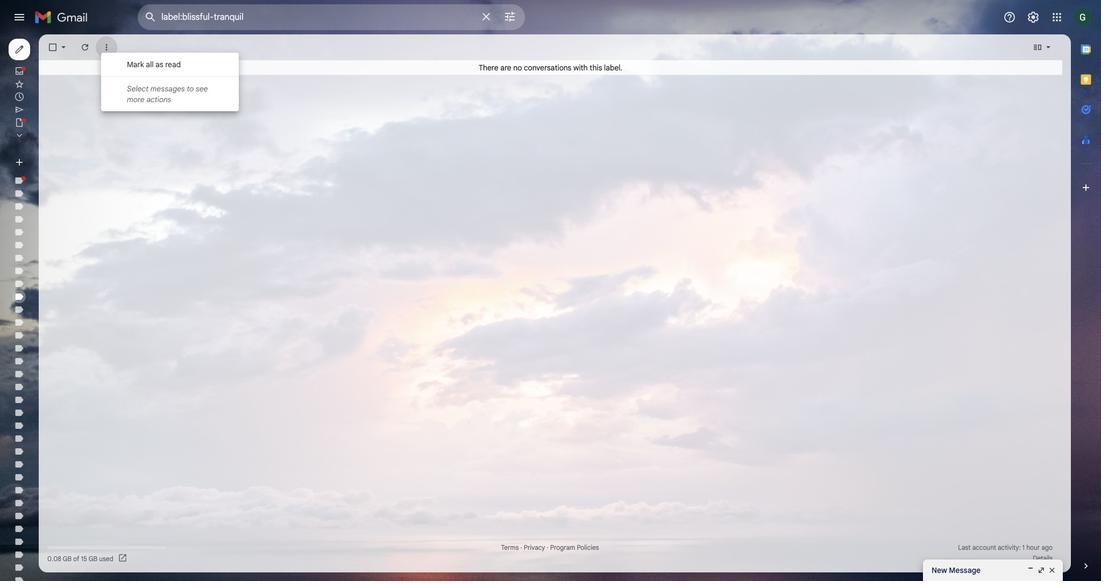 Task type: vqa. For each thing, say whether or not it's contained in the screenshot.
the account
yes



Task type: locate. For each thing, give the bounding box(es) containing it.
0.08
[[47, 555, 61, 563]]

gb
[[63, 555, 72, 563], [89, 555, 97, 563]]

2 · from the left
[[547, 544, 549, 552]]

minimize image
[[1026, 566, 1035, 575]]

pop out image
[[1037, 566, 1046, 575]]

None search field
[[138, 4, 525, 30]]

to
[[187, 84, 194, 94]]

program
[[550, 544, 575, 552]]

navigation
[[0, 34, 129, 582]]

1 horizontal spatial ·
[[547, 544, 549, 552]]

gb right 15
[[89, 555, 97, 563]]

support image
[[1003, 11, 1016, 24]]

footer containing terms
[[39, 543, 1063, 564]]

footer
[[39, 543, 1063, 564]]

program policies link
[[550, 544, 599, 552]]

0 horizontal spatial gb
[[63, 555, 72, 563]]

of
[[73, 555, 79, 563]]

· right terms at the left bottom of the page
[[521, 544, 522, 552]]

footer inside there are no conversations with this label. "main content"
[[39, 543, 1063, 564]]

details link
[[1033, 555, 1053, 563]]

settings image
[[1027, 11, 1040, 24]]

search mail image
[[141, 8, 160, 27]]

clear search image
[[476, 6, 497, 27]]

None checkbox
[[47, 42, 58, 53]]

no
[[513, 63, 522, 72]]

there
[[479, 63, 499, 72]]

new message
[[932, 566, 981, 576]]

· right privacy
[[547, 544, 549, 552]]

15
[[81, 555, 87, 563]]

label.
[[604, 63, 622, 72]]

gb left of
[[63, 555, 72, 563]]

more image
[[101, 42, 112, 53]]

0 horizontal spatial ·
[[521, 544, 522, 552]]

privacy
[[524, 544, 545, 552]]

last
[[958, 544, 971, 552]]

·
[[521, 544, 522, 552], [547, 544, 549, 552]]

tab list
[[1071, 34, 1101, 543]]

toggle split pane mode image
[[1032, 42, 1043, 53]]

new
[[932, 566, 947, 576]]

advanced search options image
[[499, 6, 521, 27]]

2 gb from the left
[[89, 555, 97, 563]]

more
[[127, 95, 144, 104]]

see
[[196, 84, 208, 94]]

1 horizontal spatial gb
[[89, 555, 97, 563]]

this
[[590, 63, 602, 72]]



Task type: describe. For each thing, give the bounding box(es) containing it.
messages
[[150, 84, 185, 94]]

account
[[973, 544, 996, 552]]

terms link
[[501, 544, 519, 552]]

Search mail text field
[[161, 12, 473, 23]]

actions
[[146, 95, 171, 104]]

policies
[[577, 544, 599, 552]]

terms
[[501, 544, 519, 552]]

privacy link
[[524, 544, 545, 552]]

as
[[156, 60, 163, 69]]

ago
[[1042, 544, 1053, 552]]

there are no conversations with this label.
[[479, 63, 622, 72]]

select messages to see more actions
[[127, 84, 208, 104]]

follow link to manage storage image
[[118, 554, 128, 564]]

0.08 gb of 15 gb used
[[47, 555, 113, 563]]

main menu image
[[13, 11, 26, 24]]

mark all as read
[[127, 60, 181, 69]]

last account activity: 1 hour ago details
[[958, 544, 1053, 563]]

1 · from the left
[[521, 544, 522, 552]]

none checkbox inside there are no conversations with this label. "main content"
[[47, 42, 58, 53]]

there are no conversations with this label. main content
[[39, 34, 1071, 573]]

activity:
[[998, 544, 1021, 552]]

refresh image
[[80, 42, 90, 53]]

close image
[[1048, 566, 1057, 575]]

message
[[949, 566, 981, 576]]

all
[[146, 60, 154, 69]]

used
[[99, 555, 113, 563]]

select
[[127, 84, 149, 94]]

hour
[[1027, 544, 1040, 552]]

1 gb from the left
[[63, 555, 72, 563]]

1
[[1022, 544, 1025, 552]]

with
[[574, 63, 588, 72]]

terms · privacy · program policies
[[501, 544, 599, 552]]

mark
[[127, 60, 144, 69]]

details
[[1033, 555, 1053, 563]]

are
[[500, 63, 511, 72]]

gmail image
[[34, 6, 93, 28]]

conversations
[[524, 63, 572, 72]]

read
[[165, 60, 181, 69]]



